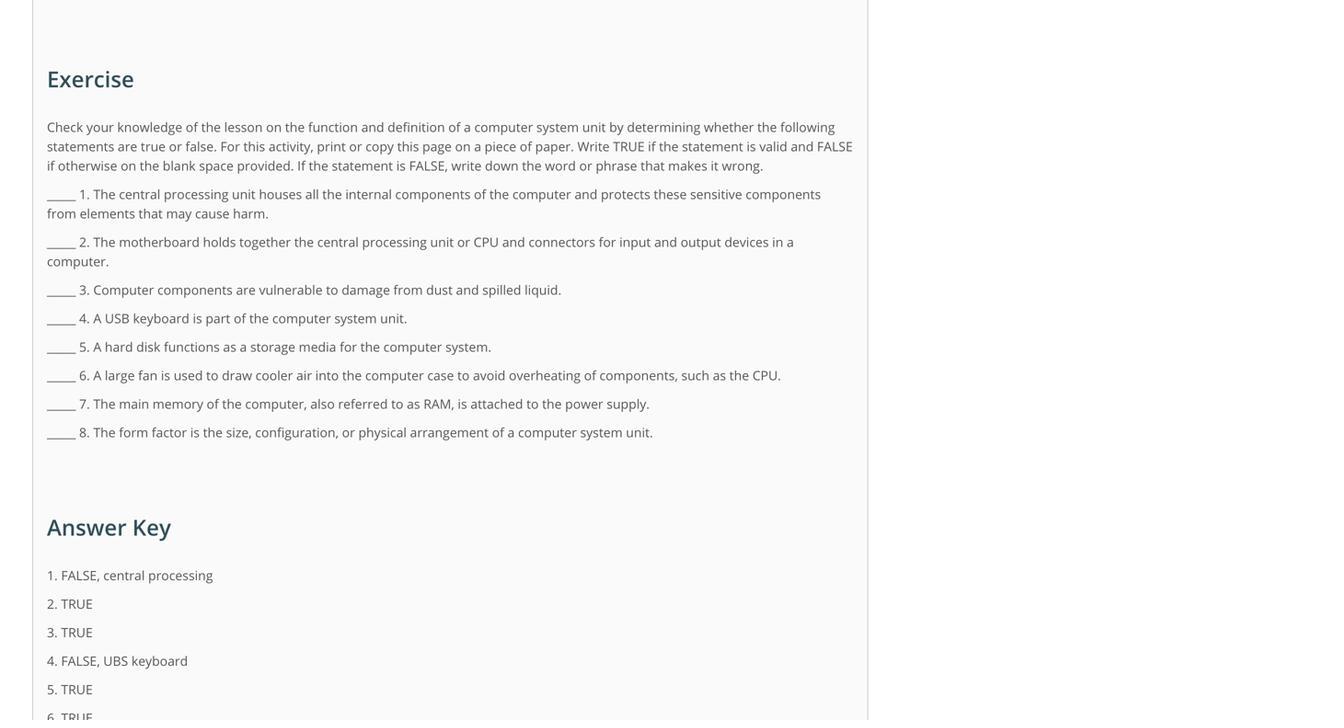 Task type: locate. For each thing, give the bounding box(es) containing it.
0 vertical spatial are
[[118, 138, 137, 155]]

0 vertical spatial unit
[[582, 118, 606, 136]]

if down statements
[[47, 157, 55, 174]]

to left damage
[[326, 281, 338, 299]]

this
[[243, 138, 265, 155], [397, 138, 419, 155]]

_____ inside _____ 2. the motherboard holds together the central processing unit or cpu and connectors for input and output devices in a computer.
[[47, 233, 76, 251]]

false, up 2. true
[[61, 567, 100, 585]]

for left 'input' on the left
[[599, 233, 616, 251]]

unit. down damage
[[380, 310, 407, 327]]

1 horizontal spatial as
[[407, 395, 420, 413]]

3. down computer.
[[79, 281, 90, 299]]

0 horizontal spatial for
[[340, 338, 357, 356]]

0 vertical spatial false,
[[409, 157, 448, 174]]

0 horizontal spatial unit
[[232, 185, 256, 203]]

5 _____ from the top
[[47, 338, 76, 356]]

2 horizontal spatial unit
[[582, 118, 606, 136]]

blank
[[163, 157, 196, 174]]

8 _____ from the top
[[47, 424, 76, 441]]

0 horizontal spatial as
[[223, 338, 236, 356]]

houses
[[259, 185, 302, 203]]

1 vertical spatial system
[[334, 310, 377, 327]]

0 horizontal spatial 1.
[[47, 567, 58, 585]]

1 vertical spatial 2.
[[47, 596, 58, 613]]

valid
[[760, 138, 788, 155]]

if
[[297, 157, 305, 174]]

_____ left 6.
[[47, 367, 76, 384]]

if
[[648, 138, 656, 155], [47, 157, 55, 174]]

3 the from the top
[[93, 395, 116, 413]]

for inside _____ 2. the motherboard holds together the central processing unit or cpu and connectors for input and output devices in a computer.
[[599, 233, 616, 251]]

to
[[326, 281, 338, 299], [206, 367, 219, 384], [457, 367, 470, 384], [391, 395, 404, 413], [527, 395, 539, 413]]

holds
[[203, 233, 236, 251]]

1 horizontal spatial 2.
[[79, 233, 90, 251]]

central
[[119, 185, 160, 203], [317, 233, 359, 251], [103, 567, 145, 585]]

4 the from the top
[[93, 424, 116, 441]]

the down down
[[490, 185, 509, 203]]

0 vertical spatial central
[[119, 185, 160, 203]]

for
[[220, 138, 240, 155]]

2 vertical spatial false,
[[61, 653, 100, 670]]

as right such
[[713, 367, 726, 384]]

keyboard
[[133, 310, 189, 327], [131, 653, 188, 670]]

your
[[86, 118, 114, 136]]

central up elements on the left of the page
[[119, 185, 160, 203]]

0 horizontal spatial that
[[139, 205, 163, 222]]

elements
[[80, 205, 135, 222]]

6 _____ from the top
[[47, 367, 76, 384]]

a
[[93, 310, 101, 327], [93, 338, 101, 356], [93, 367, 101, 384]]

0 vertical spatial unit.
[[380, 310, 407, 327]]

unit. down supply.
[[626, 424, 653, 441]]

false
[[817, 138, 853, 155]]

liquid.
[[525, 281, 562, 299]]

the inside _____ 2. the motherboard holds together the central processing unit or cpu and connectors for input and output devices in a computer.
[[93, 233, 116, 251]]

of
[[186, 118, 198, 136], [448, 118, 461, 136], [520, 138, 532, 155], [474, 185, 486, 203], [234, 310, 246, 327], [584, 367, 596, 384], [207, 395, 219, 413], [492, 424, 504, 441]]

2 the from the top
[[93, 233, 116, 251]]

0 vertical spatial 4.
[[79, 310, 90, 327]]

harm.
[[233, 205, 269, 222]]

0 horizontal spatial 3.
[[47, 624, 58, 642]]

2.
[[79, 233, 90, 251], [47, 596, 58, 613]]

computer,
[[245, 395, 307, 413]]

wrong.
[[722, 157, 764, 174]]

_____ 4. a usb keyboard is part of the computer system unit.
[[47, 310, 407, 327]]

1 horizontal spatial unit.
[[626, 424, 653, 441]]

1 horizontal spatial if
[[648, 138, 656, 155]]

such
[[681, 367, 710, 384]]

central down all on the left top of the page
[[317, 233, 359, 251]]

false, inside the check your knowledge of the lesson on the function and definition of a computer system unit by determining whether the following statements are true or false. for this activity, print or copy this page on a piece of paper. write true if the statement is valid and false if otherwise on the blank space provided. if the statement is false, write down the word or phrase that makes it wrong.
[[409, 157, 448, 174]]

0 vertical spatial as
[[223, 338, 236, 356]]

check your knowledge of the lesson on the function and definition of a computer system unit by determining whether the following statements are true or false. for this activity, print or copy this page on a piece of paper. write true if the statement is valid and false if otherwise on the blank space provided. if the statement is false, write down the word or phrase that makes it wrong.
[[47, 118, 853, 174]]

that inside the check your knowledge of the lesson on the function and definition of a computer system unit by determining whether the following statements are true or false. for this activity, print or copy this page on a piece of paper. write true if the statement is valid and false if otherwise on the blank space provided. if the statement is false, write down the word or phrase that makes it wrong.
[[641, 157, 665, 174]]

0 vertical spatial a
[[93, 310, 101, 327]]

statement down the copy
[[332, 157, 393, 174]]

write
[[578, 138, 610, 155]]

0 horizontal spatial 4.
[[47, 653, 58, 670]]

2. up 3. true
[[47, 596, 58, 613]]

keyboard right ubs
[[131, 653, 188, 670]]

0 vertical spatial 1.
[[79, 185, 90, 203]]

true up 3. true
[[61, 596, 93, 613]]

0 horizontal spatial statement
[[332, 157, 393, 174]]

from left elements on the left of the page
[[47, 205, 76, 222]]

on right otherwise
[[121, 157, 136, 174]]

are up _____ 4. a usb keyboard is part of the computer system unit.
[[236, 281, 256, 299]]

a right 6.
[[93, 367, 101, 384]]

the up elements on the left of the page
[[93, 185, 116, 203]]

computer up piece
[[474, 118, 533, 136]]

0 horizontal spatial this
[[243, 138, 265, 155]]

2 vertical spatial processing
[[148, 567, 213, 585]]

the left the cpu.
[[730, 367, 749, 384]]

processing down internal
[[362, 233, 427, 251]]

1. inside _____ 1. the central processing unit houses all the internal components of the computer and protects these sensitive components from elements that may cause harm.
[[79, 185, 90, 203]]

unit.
[[380, 310, 407, 327], [626, 424, 653, 441]]

0 horizontal spatial are
[[118, 138, 137, 155]]

1 vertical spatial unit
[[232, 185, 256, 203]]

1 vertical spatial from
[[394, 281, 423, 299]]

1 the from the top
[[93, 185, 116, 203]]

0 vertical spatial statement
[[682, 138, 743, 155]]

1 this from the left
[[243, 138, 265, 155]]

processing inside _____ 2. the motherboard holds together the central processing unit or cpu and connectors for input and output devices in a computer.
[[362, 233, 427, 251]]

3.
[[79, 281, 90, 299], [47, 624, 58, 642]]

1 horizontal spatial for
[[599, 233, 616, 251]]

memory
[[153, 395, 203, 413]]

1 vertical spatial processing
[[362, 233, 427, 251]]

true
[[141, 138, 166, 155]]

and right 'input' on the left
[[654, 233, 677, 251]]

0 horizontal spatial 2.
[[47, 596, 58, 613]]

2 a from the top
[[93, 338, 101, 356]]

4. left the usb
[[79, 310, 90, 327]]

used
[[174, 367, 203, 384]]

1 vertical spatial are
[[236, 281, 256, 299]]

system down power
[[580, 424, 623, 441]]

a inside _____ 2. the motherboard holds together the central processing unit or cpu and connectors for input and output devices in a computer.
[[787, 233, 794, 251]]

of up power
[[584, 367, 596, 384]]

2 vertical spatial a
[[93, 367, 101, 384]]

processing up cause
[[164, 185, 229, 203]]

1 vertical spatial if
[[47, 157, 55, 174]]

2 _____ from the top
[[47, 233, 76, 251]]

_____ left 8.
[[47, 424, 76, 441]]

cause
[[195, 205, 230, 222]]

processing down the key
[[148, 567, 213, 585]]

2. up computer.
[[79, 233, 90, 251]]

sensitive
[[690, 185, 742, 203]]

as down _____ 4. a usb keyboard is part of the computer system unit.
[[223, 338, 236, 356]]

1 vertical spatial 5.
[[47, 681, 58, 699]]

1 vertical spatial false,
[[61, 567, 100, 585]]

2 vertical spatial as
[[407, 395, 420, 413]]

or inside _____ 2. the motherboard holds together the central processing unit or cpu and connectors for input and output devices in a computer.
[[457, 233, 470, 251]]

if down determining
[[648, 138, 656, 155]]

computer down word
[[513, 185, 571, 203]]

2 vertical spatial unit
[[430, 233, 454, 251]]

0 vertical spatial 2.
[[79, 233, 90, 251]]

2 vertical spatial system
[[580, 424, 623, 441]]

1 vertical spatial keyboard
[[131, 653, 188, 670]]

a left the usb
[[93, 310, 101, 327]]

1 vertical spatial central
[[317, 233, 359, 251]]

computer
[[93, 281, 154, 299]]

2 horizontal spatial as
[[713, 367, 726, 384]]

_____ for _____ 1. the central processing unit houses all the internal components of the computer and protects these sensitive components from elements that may cause harm.
[[47, 185, 76, 203]]

determining
[[627, 118, 701, 136]]

_____ down computer.
[[47, 281, 76, 299]]

0 horizontal spatial on
[[121, 157, 136, 174]]

0 vertical spatial for
[[599, 233, 616, 251]]

check
[[47, 118, 83, 136]]

7 _____ from the top
[[47, 395, 76, 413]]

1 horizontal spatial unit
[[430, 233, 454, 251]]

1 vertical spatial on
[[455, 138, 471, 155]]

1 vertical spatial 3.
[[47, 624, 58, 642]]

ram,
[[424, 395, 454, 413]]

true
[[613, 138, 645, 155], [61, 596, 93, 613], [61, 624, 93, 642], [61, 681, 93, 699]]

knowledge
[[117, 118, 182, 136]]

in
[[772, 233, 784, 251]]

1 horizontal spatial that
[[641, 157, 665, 174]]

2 horizontal spatial on
[[455, 138, 471, 155]]

false, for 4. false, ubs keyboard
[[61, 653, 100, 670]]

unit up write
[[582, 118, 606, 136]]

1 a from the top
[[93, 310, 101, 327]]

as left ram,
[[407, 395, 420, 413]]

keyboard up disk
[[133, 310, 189, 327]]

factor
[[152, 424, 187, 441]]

3 _____ from the top
[[47, 281, 76, 299]]

and up the copy
[[361, 118, 384, 136]]

0 vertical spatial 5.
[[79, 338, 90, 356]]

_____ inside _____ 1. the central processing unit houses all the internal components of the computer and protects these sensitive components from elements that may cause harm.
[[47, 185, 76, 203]]

is down definition on the top left of the page
[[396, 157, 406, 174]]

0 vertical spatial 3.
[[79, 281, 90, 299]]

the inside _____ 1. the central processing unit houses all the internal components of the computer and protects these sensitive components from elements that may cause harm.
[[93, 185, 116, 203]]

is
[[747, 138, 756, 155], [396, 157, 406, 174], [193, 310, 202, 327], [161, 367, 170, 384], [458, 395, 467, 413], [190, 424, 200, 441]]

as
[[223, 338, 236, 356], [713, 367, 726, 384], [407, 395, 420, 413]]

of down write
[[474, 185, 486, 203]]

8.
[[79, 424, 90, 441]]

_____ for _____ 2. the motherboard holds together the central processing unit or cpu and connectors for input and output devices in a computer.
[[47, 233, 76, 251]]

system.
[[446, 338, 492, 356]]

of right piece
[[520, 138, 532, 155]]

components up in
[[746, 185, 821, 203]]

1 _____ from the top
[[47, 185, 76, 203]]

0 vertical spatial that
[[641, 157, 665, 174]]

true inside the check your knowledge of the lesson on the function and definition of a computer system unit by determining whether the following statements are true or false. for this activity, print or copy this page on a piece of paper. write true if the statement is valid and false if otherwise on the blank space provided. if the statement is false, write down the word or phrase that makes it wrong.
[[613, 138, 645, 155]]

media
[[299, 338, 336, 356]]

0 vertical spatial system
[[537, 118, 579, 136]]

0 vertical spatial from
[[47, 205, 76, 222]]

3 a from the top
[[93, 367, 101, 384]]

_____ down otherwise
[[47, 185, 76, 203]]

unit up harm.
[[232, 185, 256, 203]]

are left true
[[118, 138, 137, 155]]

to down overheating on the bottom of page
[[527, 395, 539, 413]]

3. true
[[47, 624, 93, 642]]

1 vertical spatial a
[[93, 338, 101, 356]]

connectors
[[529, 233, 595, 251]]

for right media at left top
[[340, 338, 357, 356]]

this down lesson
[[243, 138, 265, 155]]

1 vertical spatial that
[[139, 205, 163, 222]]

the right 7.
[[93, 395, 116, 413]]

5. down 3. true
[[47, 681, 58, 699]]

unit inside _____ 2. the motherboard holds together the central processing unit or cpu and connectors for input and output devices in a computer.
[[430, 233, 454, 251]]

overheating
[[509, 367, 581, 384]]

components up part on the top left of page
[[157, 281, 233, 299]]

to up physical
[[391, 395, 404, 413]]

_____ 2. the motherboard holds together the central processing unit or cpu and connectors for input and output devices in a computer.
[[47, 233, 794, 270]]

0 horizontal spatial from
[[47, 205, 76, 222]]

0 vertical spatial if
[[648, 138, 656, 155]]

_____ for _____ 4. a usb keyboard is part of the computer system unit.
[[47, 310, 76, 327]]

1. up 2. true
[[47, 567, 58, 585]]

that up these
[[641, 157, 665, 174]]

4 _____ from the top
[[47, 310, 76, 327]]

3. down 2. true
[[47, 624, 58, 642]]

2 horizontal spatial components
[[746, 185, 821, 203]]

that inside _____ 1. the central processing unit houses all the internal components of the computer and protects these sensitive components from elements that may cause harm.
[[139, 205, 163, 222]]

part
[[206, 310, 230, 327]]

_____ for _____ 5. a hard disk functions as a storage media for the computer system.
[[47, 338, 76, 356]]

_____ left 7.
[[47, 395, 76, 413]]

statement up it
[[682, 138, 743, 155]]

1 horizontal spatial components
[[395, 185, 471, 203]]

true down 2. true
[[61, 624, 93, 642]]

is right the fan
[[161, 367, 170, 384]]

system up the 'paper.' on the left of page
[[537, 118, 579, 136]]

0 vertical spatial on
[[266, 118, 282, 136]]

and
[[361, 118, 384, 136], [791, 138, 814, 155], [575, 185, 598, 203], [502, 233, 525, 251], [654, 233, 677, 251], [456, 281, 479, 299]]

5. up 6.
[[79, 338, 90, 356]]

1 horizontal spatial system
[[537, 118, 579, 136]]

from
[[47, 205, 76, 222], [394, 281, 423, 299]]

the left size,
[[203, 424, 223, 441]]

true for 3. true
[[61, 624, 93, 642]]

1 horizontal spatial are
[[236, 281, 256, 299]]

0 horizontal spatial system
[[334, 310, 377, 327]]

statement
[[682, 138, 743, 155], [332, 157, 393, 174]]

down
[[485, 157, 519, 174]]

true up phrase
[[613, 138, 645, 155]]

1 horizontal spatial this
[[397, 138, 419, 155]]

the right into
[[342, 367, 362, 384]]

1 vertical spatial for
[[340, 338, 357, 356]]

0 horizontal spatial unit.
[[380, 310, 407, 327]]

false, down 'page' at left top
[[409, 157, 448, 174]]

the down overheating on the bottom of page
[[542, 395, 562, 413]]

1 horizontal spatial 1.
[[79, 185, 90, 203]]

true down 4. false, ubs keyboard at the left of the page
[[61, 681, 93, 699]]

configuration,
[[255, 424, 339, 441]]

4.
[[79, 310, 90, 327], [47, 653, 58, 670]]

provided.
[[237, 157, 294, 174]]

cooler
[[256, 367, 293, 384]]

cpu.
[[753, 367, 781, 384]]

together
[[239, 233, 291, 251]]

for
[[599, 233, 616, 251], [340, 338, 357, 356]]

a left "hard"
[[93, 338, 101, 356]]

0 horizontal spatial components
[[157, 281, 233, 299]]

0 vertical spatial processing
[[164, 185, 229, 203]]

or down write
[[579, 157, 592, 174]]

central inside _____ 1. the central processing unit houses all the internal components of the computer and protects these sensitive components from elements that may cause harm.
[[119, 185, 160, 203]]

phrase
[[596, 157, 637, 174]]

the down elements on the left of the page
[[93, 233, 116, 251]]

this down definition on the top left of the page
[[397, 138, 419, 155]]



Task type: vqa. For each thing, say whether or not it's contained in the screenshot.
1. to the left
yes



Task type: describe. For each thing, give the bounding box(es) containing it.
or up the blank
[[169, 138, 182, 155]]

spilled
[[482, 281, 521, 299]]

the up _____ 5. a hard disk functions as a storage media for the computer system.
[[249, 310, 269, 327]]

a for 4.
[[93, 310, 101, 327]]

1 horizontal spatial 4.
[[79, 310, 90, 327]]

1 vertical spatial unit.
[[626, 424, 653, 441]]

devices
[[725, 233, 769, 251]]

or down _____ 7. the main memory of the computer, also referred to as ram, is attached to the power supply.
[[342, 424, 355, 441]]

the left word
[[522, 157, 542, 174]]

these
[[654, 185, 687, 203]]

the for form
[[93, 424, 116, 441]]

2 vertical spatial on
[[121, 157, 136, 174]]

0 vertical spatial keyboard
[[133, 310, 189, 327]]

of right part on the top left of page
[[234, 310, 246, 327]]

the inside _____ 2. the motherboard holds together the central processing unit or cpu and connectors for input and output devices in a computer.
[[294, 233, 314, 251]]

of up 'page' at left top
[[448, 118, 461, 136]]

computer.
[[47, 253, 109, 270]]

the for motherboard
[[93, 233, 116, 251]]

computer inside the check your knowledge of the lesson on the function and definition of a computer system unit by determining whether the following statements are true or false. for this activity, print or copy this page on a piece of paper. write true if the statement is valid and false if otherwise on the blank space provided. if the statement is false, write down the word or phrase that makes it wrong.
[[474, 118, 533, 136]]

is up the wrong.
[[747, 138, 756, 155]]

2 vertical spatial central
[[103, 567, 145, 585]]

answer key
[[47, 513, 171, 543]]

also
[[310, 395, 335, 413]]

0 horizontal spatial if
[[47, 157, 55, 174]]

page
[[422, 138, 452, 155]]

computer down power
[[518, 424, 577, 441]]

statements
[[47, 138, 114, 155]]

output
[[681, 233, 721, 251]]

print
[[317, 138, 346, 155]]

following
[[780, 118, 835, 136]]

processing inside _____ 1. the central processing unit houses all the internal components of the computer and protects these sensitive components from elements that may cause harm.
[[164, 185, 229, 203]]

1 horizontal spatial on
[[266, 118, 282, 136]]

may
[[166, 205, 192, 222]]

function
[[308, 118, 358, 136]]

key
[[132, 513, 171, 543]]

true for 5. true
[[61, 681, 93, 699]]

computer up the _____ 6. a large fan is used to draw cooler air into the computer case to avoid overheating of components, such as the cpu.
[[383, 338, 442, 356]]

referred
[[338, 395, 388, 413]]

activity,
[[269, 138, 314, 155]]

1 vertical spatial 1.
[[47, 567, 58, 585]]

of inside _____ 1. the central processing unit houses all the internal components of the computer and protects these sensitive components from elements that may cause harm.
[[474, 185, 486, 203]]

to right case
[[457, 367, 470, 384]]

1. false, central processing
[[47, 567, 213, 585]]

functions
[[164, 338, 220, 356]]

air
[[296, 367, 312, 384]]

case
[[427, 367, 454, 384]]

large
[[105, 367, 135, 384]]

the down draw
[[222, 395, 242, 413]]

paper.
[[535, 138, 574, 155]]

by
[[609, 118, 624, 136]]

size,
[[226, 424, 252, 441]]

space
[[199, 157, 234, 174]]

and right 'cpu'
[[502, 233, 525, 251]]

false.
[[185, 138, 217, 155]]

is left part on the top left of page
[[193, 310, 202, 327]]

main
[[119, 395, 149, 413]]

or left the copy
[[349, 138, 362, 155]]

ubs
[[103, 653, 128, 670]]

6.
[[79, 367, 90, 384]]

_____ 6. a large fan is used to draw cooler air into the computer case to avoid overheating of components, such as the cpu.
[[47, 367, 781, 384]]

central inside _____ 2. the motherboard holds together the central processing unit or cpu and connectors for input and output devices in a computer.
[[317, 233, 359, 251]]

and down following
[[791, 138, 814, 155]]

vulnerable
[[259, 281, 323, 299]]

word
[[545, 157, 576, 174]]

power
[[565, 395, 603, 413]]

2. true
[[47, 596, 93, 613]]

_____ for _____ 6. a large fan is used to draw cooler air into the computer case to avoid overheating of components, such as the cpu.
[[47, 367, 76, 384]]

the up valid
[[757, 118, 777, 136]]

the up activity,
[[285, 118, 305, 136]]

piece
[[485, 138, 516, 155]]

is right factor
[[190, 424, 200, 441]]

unit inside _____ 1. the central processing unit houses all the internal components of the computer and protects these sensitive components from elements that may cause harm.
[[232, 185, 256, 203]]

from inside _____ 1. the central processing unit houses all the internal components of the computer and protects these sensitive components from elements that may cause harm.
[[47, 205, 76, 222]]

of right memory
[[207, 395, 219, 413]]

a for 5.
[[93, 338, 101, 356]]

form
[[119, 424, 148, 441]]

cpu
[[474, 233, 499, 251]]

hard
[[105, 338, 133, 356]]

_____ for _____ 7. the main memory of the computer, also referred to as ram, is attached to the power supply.
[[47, 395, 76, 413]]

internal
[[345, 185, 392, 203]]

input
[[620, 233, 651, 251]]

true for 2. true
[[61, 596, 93, 613]]

to right used
[[206, 367, 219, 384]]

4. false, ubs keyboard
[[47, 653, 188, 670]]

0 horizontal spatial 5.
[[47, 681, 58, 699]]

lesson
[[224, 118, 263, 136]]

the right all on the left top of the page
[[322, 185, 342, 203]]

of up the false.
[[186, 118, 198, 136]]

and right dust
[[456, 281, 479, 299]]

unit inside the check your knowledge of the lesson on the function and definition of a computer system unit by determining whether the following statements are true or false. for this activity, print or copy this page on a piece of paper. write true if the statement is valid and false if otherwise on the blank space provided. if the statement is false, write down the word or phrase that makes it wrong.
[[582, 118, 606, 136]]

_____ 7. the main memory of the computer, also referred to as ram, is attached to the power supply.
[[47, 395, 650, 413]]

_____ 5. a hard disk functions as a storage media for the computer system.
[[47, 338, 492, 356]]

system inside the check your knowledge of the lesson on the function and definition of a computer system unit by determining whether the following statements are true or false. for this activity, print or copy this page on a piece of paper. write true if the statement is valid and false if otherwise on the blank space provided. if the statement is false, write down the word or phrase that makes it wrong.
[[537, 118, 579, 136]]

components,
[[600, 367, 678, 384]]

1 horizontal spatial statement
[[682, 138, 743, 155]]

1 vertical spatial statement
[[332, 157, 393, 174]]

computer up 'referred'
[[365, 367, 424, 384]]

of down attached
[[492, 424, 504, 441]]

storage
[[250, 338, 295, 356]]

is right ram,
[[458, 395, 467, 413]]

copy
[[366, 138, 394, 155]]

1 horizontal spatial from
[[394, 281, 423, 299]]

5. true
[[47, 681, 93, 699]]

it
[[711, 157, 719, 174]]

the right if
[[309, 157, 328, 174]]

and inside _____ 1. the central processing unit houses all the internal components of the computer and protects these sensitive components from elements that may cause harm.
[[575, 185, 598, 203]]

the up the false.
[[201, 118, 221, 136]]

avoid
[[473, 367, 506, 384]]

computer inside _____ 1. the central processing unit houses all the internal components of the computer and protects these sensitive components from elements that may cause harm.
[[513, 185, 571, 203]]

_____ for _____ 3. computer components are vulnerable to damage from dust and spilled liquid.
[[47, 281, 76, 299]]

_____ for _____ 8. the form factor is the size, configuration, or physical arrangement of a computer system unit.
[[47, 424, 76, 441]]

2 this from the left
[[397, 138, 419, 155]]

damage
[[342, 281, 390, 299]]

all
[[305, 185, 319, 203]]

otherwise
[[58, 157, 117, 174]]

a for 6.
[[93, 367, 101, 384]]

the down determining
[[659, 138, 679, 155]]

the up the _____ 6. a large fan is used to draw cooler air into the computer case to avoid overheating of components, such as the cpu.
[[360, 338, 380, 356]]

_____ 8. the form factor is the size, configuration, or physical arrangement of a computer system unit.
[[47, 424, 653, 441]]

usb
[[105, 310, 130, 327]]

1 vertical spatial as
[[713, 367, 726, 384]]

motherboard
[[119, 233, 200, 251]]

1 vertical spatial 4.
[[47, 653, 58, 670]]

supply.
[[607, 395, 650, 413]]

2 horizontal spatial system
[[580, 424, 623, 441]]

fan
[[138, 367, 158, 384]]

answer
[[47, 513, 127, 543]]

1 horizontal spatial 5.
[[79, 338, 90, 356]]

disk
[[136, 338, 160, 356]]

physical
[[358, 424, 407, 441]]

exercise
[[47, 64, 134, 94]]

dust
[[426, 281, 453, 299]]

computer down _____ 3. computer components are vulnerable to damage from dust and spilled liquid.
[[272, 310, 331, 327]]

are inside the check your knowledge of the lesson on the function and definition of a computer system unit by determining whether the following statements are true or false. for this activity, print or copy this page on a piece of paper. write true if the statement is valid and false if otherwise on the blank space provided. if the statement is false, write down the word or phrase that makes it wrong.
[[118, 138, 137, 155]]

2. inside _____ 2. the motherboard holds together the central processing unit or cpu and connectors for input and output devices in a computer.
[[79, 233, 90, 251]]

false, for 1. false, central processing
[[61, 567, 100, 585]]

definition
[[388, 118, 445, 136]]

1 horizontal spatial 3.
[[79, 281, 90, 299]]

the down true
[[140, 157, 159, 174]]

the for main
[[93, 395, 116, 413]]

protects
[[601, 185, 651, 203]]

_____ 3. computer components are vulnerable to damage from dust and spilled liquid.
[[47, 281, 562, 299]]

makes
[[668, 157, 708, 174]]

_____ 1. the central processing unit houses all the internal components of the computer and protects these sensitive components from elements that may cause harm.
[[47, 185, 821, 222]]

the for central
[[93, 185, 116, 203]]



